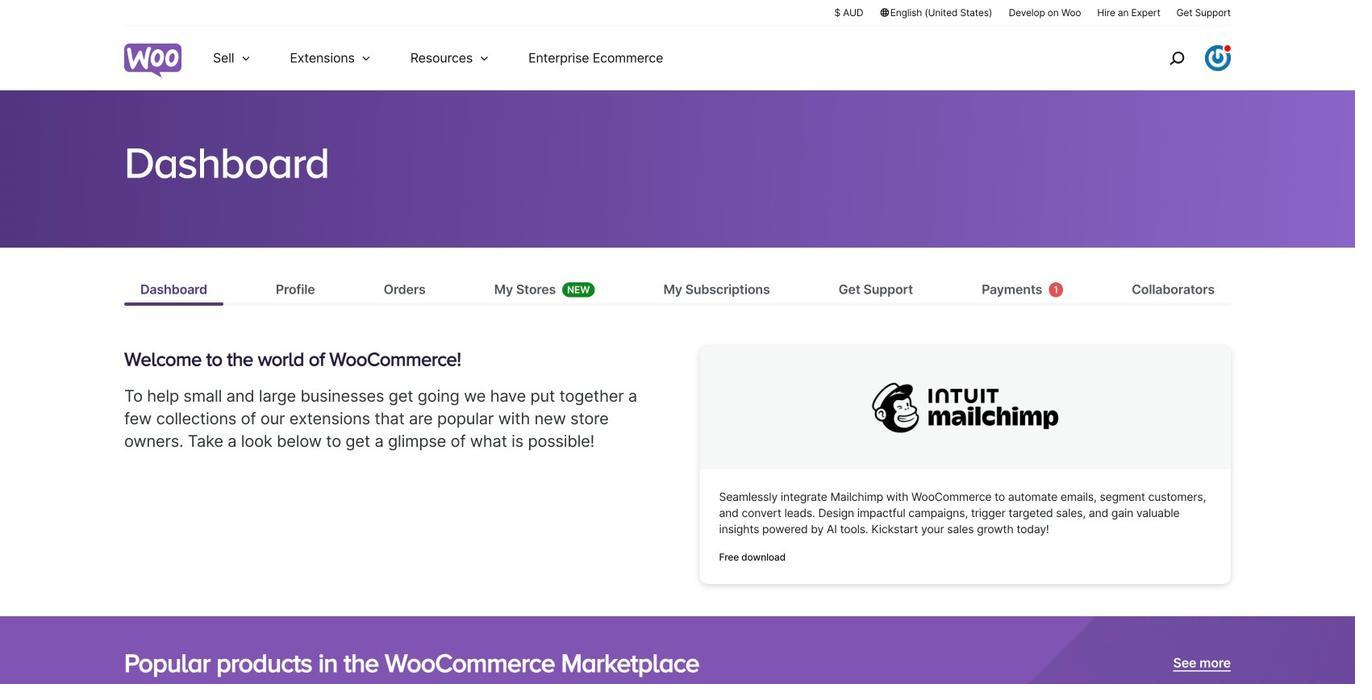Task type: locate. For each thing, give the bounding box(es) containing it.
service navigation menu element
[[1135, 32, 1231, 84]]

search image
[[1164, 45, 1190, 71]]

open account menu image
[[1205, 45, 1231, 71]]



